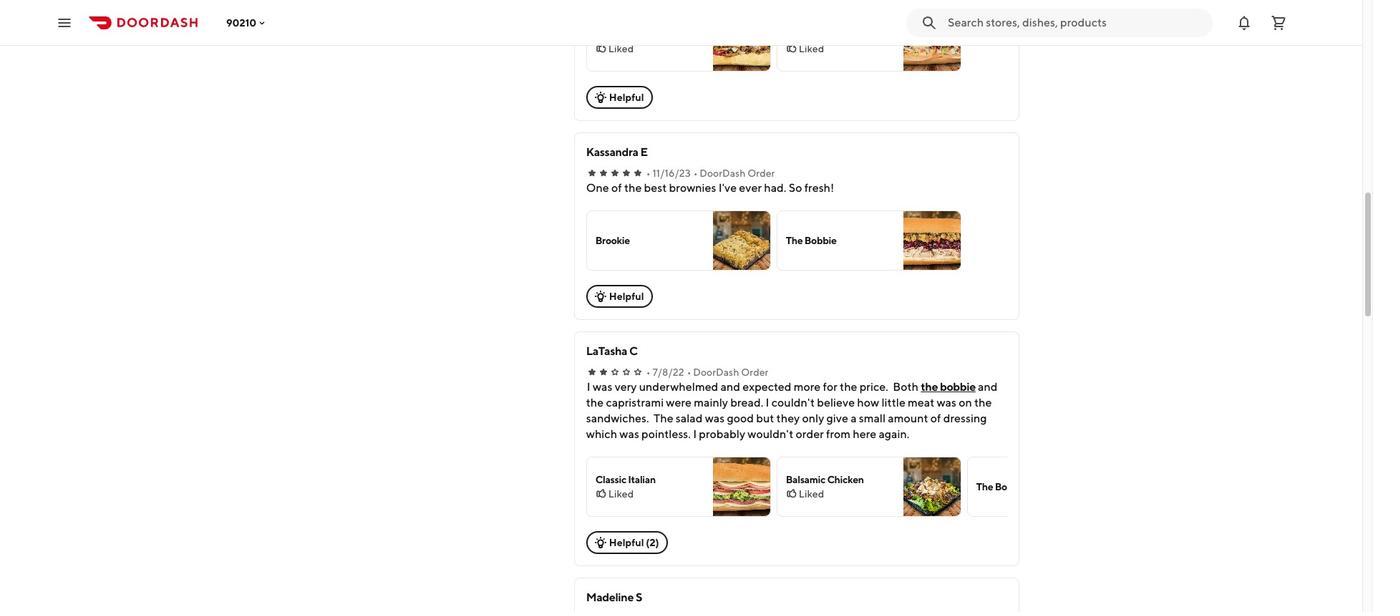 Task type: vqa. For each thing, say whether or not it's contained in the screenshot.
Helpful Button to the bottom
yes



Task type: describe. For each thing, give the bounding box(es) containing it.
Store search: begin typing to search for stores available on DoorDash text field
[[948, 15, 1204, 30]]

2 helpful from the top
[[609, 291, 644, 302]]

helpful (2)
[[609, 537, 659, 548]]

madeline
[[586, 591, 634, 604]]

balsamic
[[786, 474, 825, 485]]

vegetarian cole turkey image
[[903, 12, 961, 71]]

1 vertical spatial the bobbie button
[[967, 457, 1152, 517]]

2 helpful button from the top
[[586, 285, 653, 308]]

impossible cheese steak image
[[713, 12, 770, 71]]

helpful (2) button
[[586, 531, 668, 554]]

90210
[[226, 17, 256, 28]]

1 liked button from the left
[[586, 11, 771, 72]]

11/16/23
[[652, 168, 691, 179]]

balsamic chicken image
[[903, 457, 961, 516]]

• down e
[[646, 168, 650, 179]]

e
[[640, 145, 648, 159]]

order for c
[[741, 367, 768, 378]]

order for e
[[748, 168, 775, 179]]

brookie
[[595, 235, 630, 246]]

latasha
[[586, 344, 627, 358]]

notification bell image
[[1236, 14, 1253, 31]]

0 horizontal spatial the bobbie
[[786, 235, 836, 246]]

• 11/16/23 • doordash order
[[646, 168, 775, 179]]

the bobbie
[[921, 380, 976, 394]]

helpful inside button
[[609, 537, 644, 548]]

0 vertical spatial bobbie
[[804, 235, 836, 246]]

0 items, open order cart image
[[1270, 14, 1287, 31]]

1 vertical spatial the
[[976, 481, 993, 493]]

open menu image
[[56, 14, 73, 31]]

doordash for latasha c
[[693, 367, 739, 378]]



Task type: locate. For each thing, give the bounding box(es) containing it.
italian
[[628, 474, 656, 485]]

2 liked button from the left
[[777, 11, 961, 72]]

0 horizontal spatial the
[[786, 235, 803, 246]]

1 vertical spatial the bobbie
[[976, 481, 1027, 493]]

latasha c
[[586, 344, 638, 358]]

the right balsamic chicken image on the bottom right of the page
[[976, 481, 993, 493]]

brookie image
[[713, 211, 770, 270]]

liked button
[[586, 11, 771, 72], [777, 11, 961, 72]]

the bobbie button
[[777, 210, 961, 271], [967, 457, 1152, 517]]

bobbie
[[940, 380, 976, 394]]

helpful up kassandra e
[[609, 92, 644, 103]]

(2)
[[646, 537, 659, 548]]

0 vertical spatial the bobbie
[[786, 235, 836, 246]]

0 vertical spatial doordash
[[700, 168, 746, 179]]

1 horizontal spatial the bobbie
[[976, 481, 1027, 493]]

0 vertical spatial order
[[748, 168, 775, 179]]

brookie button
[[586, 210, 771, 271]]

doordash for kassandra e
[[700, 168, 746, 179]]

1 vertical spatial helpful
[[609, 291, 644, 302]]

•
[[646, 168, 650, 179], [693, 168, 698, 179], [646, 367, 650, 378], [687, 367, 691, 378]]

kassandra
[[586, 145, 638, 159]]

helpful button up kassandra e
[[586, 86, 653, 109]]

doordash right 7/8/22
[[693, 367, 739, 378]]

the bobbie
[[786, 235, 836, 246], [976, 481, 1027, 493]]

• 7/8/22 • doordash order
[[646, 367, 768, 378]]

1 horizontal spatial the
[[976, 481, 993, 493]]

0 vertical spatial helpful
[[609, 92, 644, 103]]

classic
[[595, 474, 626, 485]]

the bobbie right balsamic chicken image on the bottom right of the page
[[976, 481, 1027, 493]]

1 vertical spatial bobbie
[[995, 481, 1027, 493]]

chicken
[[827, 474, 864, 485]]

helpful up c
[[609, 291, 644, 302]]

0 vertical spatial the bobbie button
[[777, 210, 961, 271]]

1 helpful button from the top
[[586, 86, 653, 109]]

classic italian image
[[713, 457, 770, 516]]

helpful
[[609, 92, 644, 103], [609, 291, 644, 302], [609, 537, 644, 548]]

0 horizontal spatial the bobbie button
[[777, 210, 961, 271]]

the bobbie right brookie image
[[786, 235, 836, 246]]

• right 11/16/23 on the top
[[693, 168, 698, 179]]

• left 7/8/22
[[646, 367, 650, 378]]

kassandra e
[[586, 145, 648, 159]]

liked
[[608, 43, 634, 54], [799, 43, 824, 54], [608, 488, 634, 500], [799, 488, 824, 500]]

0 vertical spatial the
[[786, 235, 803, 246]]

the
[[786, 235, 803, 246], [976, 481, 993, 493]]

1 horizontal spatial liked button
[[777, 11, 961, 72]]

1 vertical spatial order
[[741, 367, 768, 378]]

helpful left (2)
[[609, 537, 644, 548]]

3 helpful from the top
[[609, 537, 644, 548]]

the bobbie button
[[921, 379, 976, 395]]

0 vertical spatial helpful button
[[586, 86, 653, 109]]

helpful button up latasha c
[[586, 285, 653, 308]]

doordash
[[700, 168, 746, 179], [693, 367, 739, 378]]

the right brookie image
[[786, 235, 803, 246]]

0 horizontal spatial bobbie
[[804, 235, 836, 246]]

1 horizontal spatial bobbie
[[995, 481, 1027, 493]]

1 helpful from the top
[[609, 92, 644, 103]]

helpful button
[[586, 86, 653, 109], [586, 285, 653, 308]]

classic italian
[[595, 474, 656, 485]]

the
[[921, 380, 938, 394]]

s
[[636, 591, 642, 604]]

doordash right 11/16/23 on the top
[[700, 168, 746, 179]]

order
[[748, 168, 775, 179], [741, 367, 768, 378]]

90210 button
[[226, 17, 268, 28]]

7/8/22
[[652, 367, 684, 378]]

balsamic chicken
[[786, 474, 864, 485]]

bobbie
[[804, 235, 836, 246], [995, 481, 1027, 493]]

the bobbie image
[[903, 211, 961, 270]]

• right 7/8/22
[[687, 367, 691, 378]]

1 vertical spatial doordash
[[693, 367, 739, 378]]

c
[[629, 344, 638, 358]]

madeline s
[[586, 591, 642, 604]]

1 horizontal spatial the bobbie button
[[967, 457, 1152, 517]]

2 vertical spatial helpful
[[609, 537, 644, 548]]

1 vertical spatial helpful button
[[586, 285, 653, 308]]

0 horizontal spatial liked button
[[586, 11, 771, 72]]



